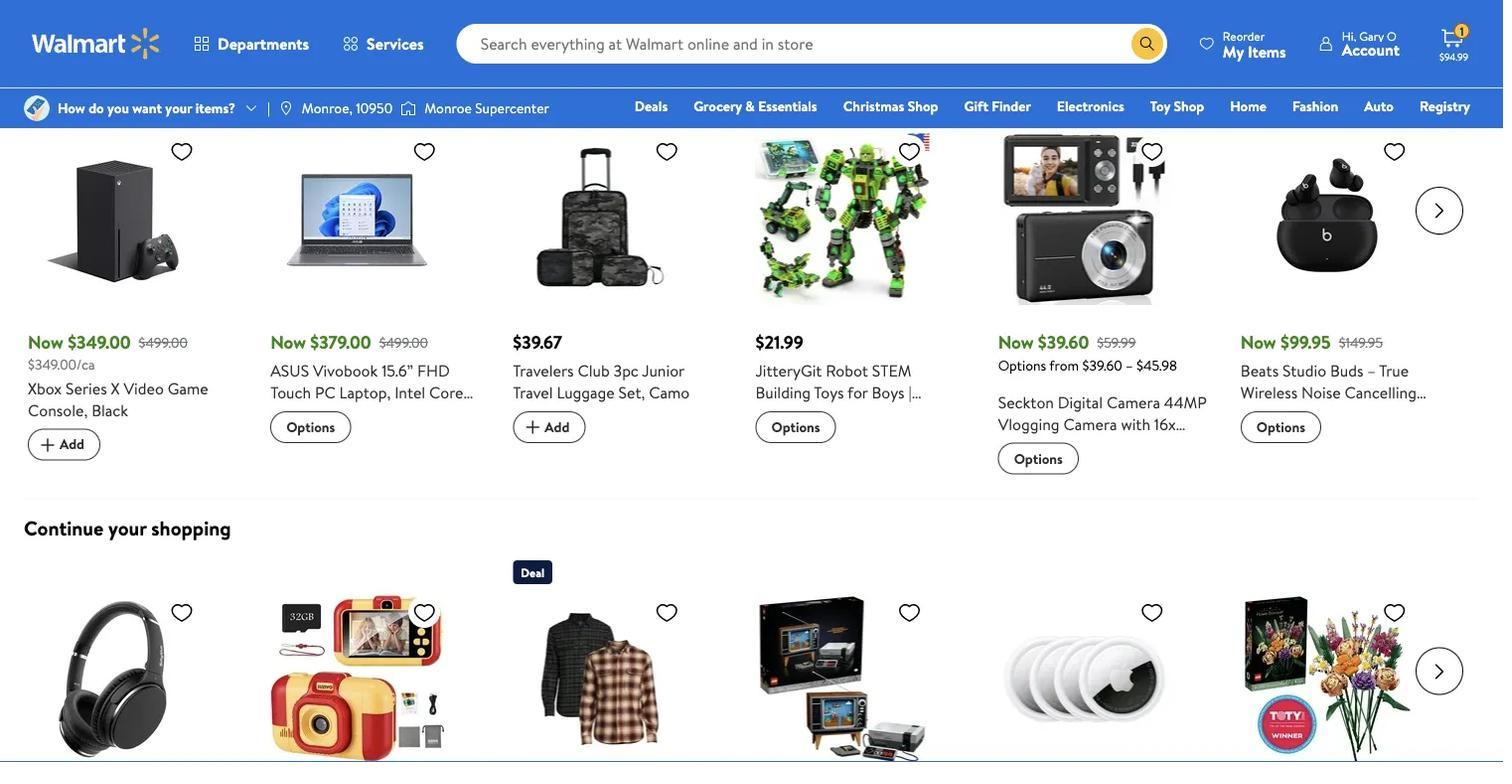 Task type: locate. For each thing, give the bounding box(es) containing it.
 image left how
[[24, 95, 50, 121]]

0 horizontal spatial |
[[267, 98, 270, 118]]

0 horizontal spatial add
[[60, 434, 84, 454]]

next slide for huge holiday savings list image
[[1416, 187, 1464, 234]]

– for $39.60
[[1126, 355, 1133, 375]]

wh52
[[377, 425, 420, 447]]

8gb,
[[342, 403, 376, 425]]

monroe, 10950
[[302, 98, 393, 118]]

for left 8-
[[998, 478, 1019, 500]]

add to favorites list, seckton digital camera 44mp vlogging camera with 16x digital zoom, portable multifunctional camera gifts for 8-15 year old kids teens adult beginners(black) image
[[1140, 139, 1164, 164]]

gifts down 16x
[[1164, 456, 1198, 478]]

for inside seckton digital camera 44mp vlogging camera with 16x digital zoom, portable multifunctional camera gifts for 8-15 year old kids teens adult beginners(black)
[[998, 478, 1019, 500]]

add button
[[513, 411, 586, 443], [28, 429, 100, 460]]

now $379.00 $499.00 asus vivobook 15.6" fhd touch pc laptop, intel core i5-1135g7, 8gb, 512gb, win 11 home, f515ea-wh52
[[270, 330, 472, 447]]

$499.00 inside now $349.00 $499.00 $349.00/ca xbox series x video game console, black
[[139, 332, 188, 352]]

toy shop
[[1150, 96, 1205, 116]]

0 horizontal spatial shop
[[908, 96, 938, 116]]

gifts right 12
[[829, 403, 862, 425]]

2 now from the left
[[270, 330, 306, 355]]

camera down 'with'
[[1107, 456, 1161, 478]]

add to cart image
[[36, 433, 60, 456]]

add down 'console,'
[[60, 434, 84, 454]]

add button down travel
[[513, 411, 586, 443]]

1 horizontal spatial gifts
[[1164, 456, 1198, 478]]

1 vertical spatial christmas
[[756, 403, 825, 425]]

digital
[[1058, 391, 1103, 413], [998, 434, 1043, 456]]

product group
[[28, 91, 243, 474], [270, 91, 485, 474], [513, 91, 728, 474], [756, 91, 970, 474], [998, 91, 1213, 522], [1241, 91, 1456, 474], [513, 552, 728, 762]]

deal
[[36, 103, 59, 119], [278, 103, 302, 119], [521, 103, 545, 119], [521, 563, 545, 580]]

now up xbox
[[28, 330, 63, 355]]

product group containing deal
[[513, 552, 728, 762]]

– inside now $99.95 $149.95 beats studio buds – true wireless noise cancelling bluetooth earbuds - black options
[[1368, 359, 1376, 381]]

$39.60 up from at the right top of page
[[1038, 330, 1089, 355]]

$94.99
[[1440, 50, 1469, 63]]

–
[[1126, 355, 1133, 375], [1368, 359, 1376, 381]]

for
[[848, 381, 868, 403], [866, 403, 886, 425], [998, 478, 1019, 500]]

– down $59.99 on the right of the page
[[1126, 355, 1133, 375]]

1 horizontal spatial add
[[545, 417, 570, 436]]

1 horizontal spatial christmas
[[843, 96, 905, 116]]

travelers club 3pc junior travel luggage set, camo image
[[513, 131, 687, 305]]

$499.00
[[139, 332, 188, 352], [379, 332, 428, 352]]

1 vertical spatial |
[[909, 381, 912, 403]]

options
[[998, 355, 1047, 375], [286, 417, 335, 437], [772, 417, 820, 437], [1257, 417, 1306, 437], [1014, 449, 1063, 468]]

items?
[[195, 98, 236, 118]]

 image for monroe, 10950
[[278, 100, 294, 116]]

1 horizontal spatial  image
[[278, 100, 294, 116]]

3 now from the left
[[998, 330, 1034, 355]]

add to favorites list, asus vivobook 15.6" fhd touch pc laptop, intel core i5-1135g7, 8gb, 512gb, win 11 home, f515ea-wh52 image
[[413, 139, 436, 164]]

savings
[[142, 32, 205, 59]]

kids right old
[[1117, 478, 1146, 500]]

– left true
[[1368, 359, 1376, 381]]

$499.00 inside now $379.00 $499.00 asus vivobook 15.6" fhd touch pc laptop, intel core i5-1135g7, 8gb, 512gb, win 11 home, f515ea-wh52
[[379, 332, 428, 352]]

 image left the monroe,
[[278, 100, 294, 116]]

services
[[367, 33, 424, 55]]

with
[[1121, 413, 1151, 434]]

view all link
[[1434, 38, 1480, 57]]

0 vertical spatial gifts
[[829, 403, 862, 425]]

 image
[[401, 98, 416, 118]]

from
[[1050, 355, 1079, 375]]

toys
[[814, 381, 844, 403]]

now up 'asus'
[[270, 330, 306, 355]]

gifts
[[829, 403, 862, 425], [1164, 456, 1198, 478]]

2 $499.00 from the left
[[379, 332, 428, 352]]

deal for $349.00
[[36, 103, 59, 119]]

– inside now $39.60 $59.99 options from $39.60 – $45.98
[[1126, 355, 1133, 375]]

now inside now $99.95 $149.95 beats studio buds – true wireless noise cancelling bluetooth earbuds - black options
[[1241, 330, 1277, 355]]

0 horizontal spatial black
[[92, 399, 128, 421]]

boys
[[872, 381, 905, 403]]

1 now from the left
[[28, 330, 63, 355]]

club
[[578, 359, 610, 381]]

0 vertical spatial your
[[165, 98, 192, 118]]

walmart image
[[32, 28, 161, 60]]

1 horizontal spatial $499.00
[[379, 332, 428, 352]]

now up seckton
[[998, 330, 1034, 355]]

 image
[[24, 95, 50, 121], [278, 100, 294, 116]]

fashion
[[1293, 96, 1339, 116]]

shop up 'add to favorites list, jitterygit robot stem building toys for boys | christmas gifts for kids ages 7 8 9 10 11 12 13 14' icon
[[908, 96, 938, 116]]

black right 'console,'
[[92, 399, 128, 421]]

1 $499.00 from the left
[[139, 332, 188, 352]]

1 horizontal spatial black
[[1382, 403, 1419, 425]]

add to favorites list, lego super mario nintendo entertainment system 71374 gameplay building set, model kits for adults to build, diy creative activity, collectible gift idea image
[[898, 599, 922, 624]]

2 shop from the left
[[1174, 96, 1205, 116]]

options inside now $99.95 $149.95 beats studio buds – true wireless noise cancelling bluetooth earbuds - black options
[[1257, 417, 1306, 437]]

1 horizontal spatial kids
[[1117, 478, 1146, 500]]

robot
[[826, 359, 868, 381]]

registry
[[1420, 96, 1471, 116]]

add down travel
[[545, 417, 570, 436]]

digital down from at the right top of page
[[1058, 391, 1103, 413]]

seckton
[[998, 391, 1054, 413]]

1 horizontal spatial your
[[165, 98, 192, 118]]

11 right win
[[461, 403, 472, 425]]

options inside now $39.60 $59.99 options from $39.60 – $45.98
[[998, 355, 1047, 375]]

Walmart Site-Wide search field
[[457, 24, 1167, 64]]

0 vertical spatial christmas
[[843, 96, 905, 116]]

studio
[[1283, 359, 1327, 381]]

home,
[[270, 425, 316, 447]]

kids left ages
[[890, 403, 918, 425]]

now inside now $39.60 $59.99 options from $39.60 – $45.98
[[998, 330, 1034, 355]]

0 horizontal spatial add button
[[28, 429, 100, 460]]

0 horizontal spatial 11
[[461, 403, 472, 425]]

$499.00 up video
[[139, 332, 188, 352]]

add to favorites list, funbiz camera for kids, upgrade selfie camera hd digital video camera children with 32gb sd card, portable toddler toy camera birthday gift for 3 4 5 6 7 8 year old girls, red image
[[413, 599, 436, 624]]

gifts inside $21.99 jitterygit robot stem building toys for boys | christmas gifts for kids ages 7 8 9 10 11 12 13 14
[[829, 403, 862, 425]]

options down wireless
[[1257, 417, 1306, 437]]

0 horizontal spatial your
[[108, 513, 147, 541]]

add to favorites list, beats studio buds – true wireless noise cancelling bluetooth earbuds - black image
[[1383, 139, 1407, 164]]

lego icons flower bouquet building decoration set - artificial flowers with roses, decorative home accessories, gift for him and her, botanical collection and table art for adults, 10280 image
[[1241, 591, 1415, 762]]

vivobook
[[313, 359, 378, 381]]

wireless
[[1241, 381, 1298, 403]]

building
[[756, 381, 811, 403]]

shopping
[[151, 513, 231, 541]]

options link down the building
[[756, 411, 836, 443]]

$39.60
[[1038, 330, 1089, 355], [1083, 355, 1123, 375]]

0 vertical spatial |
[[267, 98, 270, 118]]

shop
[[908, 96, 938, 116], [1174, 96, 1205, 116]]

1 horizontal spatial –
[[1368, 359, 1376, 381]]

1 vertical spatial digital
[[998, 434, 1043, 456]]

deal for $379.00
[[278, 103, 302, 119]]

$39.67 travelers club 3pc junior travel luggage set, camo
[[513, 330, 690, 403]]

0 horizontal spatial $499.00
[[139, 332, 188, 352]]

add to cart image
[[521, 415, 545, 439]]

options link down wireless
[[1241, 411, 1322, 443]]

deal for travelers
[[521, 103, 545, 119]]

add to favorites list, george men's long sleeve flannel shirts, 2-pack, sizes s-2xl image
[[655, 599, 679, 624]]

all
[[1466, 38, 1480, 57]]

$499.00 up 15.6"
[[379, 332, 428, 352]]

your right want
[[165, 98, 192, 118]]

0 horizontal spatial christmas
[[756, 403, 825, 425]]

options up seckton
[[998, 355, 1047, 375]]

1 vertical spatial your
[[108, 513, 147, 541]]

| right the items?
[[267, 98, 270, 118]]

|
[[267, 98, 270, 118], [909, 381, 912, 403]]

1 shop from the left
[[908, 96, 938, 116]]

my
[[1223, 40, 1244, 62]]

0 horizontal spatial –
[[1126, 355, 1133, 375]]

junior
[[642, 359, 685, 381]]

now up beats
[[1241, 330, 1277, 355]]

seckton digital camera 44mp vlogging camera with 16x digital zoom, portable multifunctional camera gifts for 8-15 year old kids teens adult beginners(black) image
[[998, 131, 1172, 305]]

8-
[[1023, 478, 1037, 500]]

$499.00 for now $349.00
[[139, 332, 188, 352]]

$149.95
[[1339, 332, 1383, 352]]

xbox
[[28, 377, 62, 399]]

0 horizontal spatial gifts
[[829, 403, 862, 425]]

kids
[[890, 403, 918, 425], [1117, 478, 1146, 500]]

camera down $45.98
[[1107, 391, 1161, 413]]

for right toys
[[848, 381, 868, 403]]

$39.60 down $59.99 on the right of the page
[[1083, 355, 1123, 375]]

walmart+ link
[[1402, 123, 1480, 145]]

product group containing now $99.95
[[1241, 91, 1456, 474]]

grocery & essentials
[[694, 96, 817, 116]]

apple airtag - 4 pack image
[[998, 591, 1172, 762]]

0 horizontal spatial  image
[[24, 95, 50, 121]]

11 left 12
[[800, 425, 810, 447]]

christmas shop
[[843, 96, 938, 116]]

black right the -
[[1382, 403, 1419, 425]]

0 vertical spatial kids
[[890, 403, 918, 425]]

-
[[1372, 403, 1378, 425]]

add button down 'console,'
[[28, 429, 100, 460]]

now inside now $379.00 $499.00 asus vivobook 15.6" fhd touch pc laptop, intel core i5-1135g7, 8gb, 512gb, win 11 home, f515ea-wh52
[[270, 330, 306, 355]]

buds
[[1331, 359, 1364, 381]]

now inside now $349.00 $499.00 $349.00/ca xbox series x video game console, black
[[28, 330, 63, 355]]

product group containing now $349.00
[[28, 91, 243, 474]]

camera left 'with'
[[1064, 413, 1117, 434]]

add button for $349.00
[[28, 429, 100, 460]]

black
[[92, 399, 128, 421], [1382, 403, 1419, 425]]

1 horizontal spatial shop
[[1174, 96, 1205, 116]]

1 horizontal spatial 11
[[800, 425, 810, 447]]

$39.67
[[513, 330, 562, 355]]

do
[[89, 98, 104, 118]]

1 horizontal spatial add button
[[513, 411, 586, 443]]

digital down seckton
[[998, 434, 1043, 456]]

4 now from the left
[[1241, 330, 1277, 355]]

1 vertical spatial kids
[[1117, 478, 1146, 500]]

christmas
[[843, 96, 905, 116], [756, 403, 825, 425]]

christmas inside $21.99 jitterygit robot stem building toys for boys | christmas gifts for kids ages 7 8 9 10 11 12 13 14
[[756, 403, 825, 425]]

supercenter
[[475, 98, 549, 118]]

view all
[[1434, 38, 1480, 57]]

o
[[1387, 27, 1397, 44]]

shop right toy
[[1174, 96, 1205, 116]]

1 horizontal spatial |
[[909, 381, 912, 403]]

travel
[[513, 381, 553, 403]]

lego super mario nintendo entertainment system 71374 gameplay building set, model kits for adults to build, diy creative activity, collectible gift idea image
[[756, 591, 930, 762]]

0 horizontal spatial kids
[[890, 403, 918, 425]]

video
[[124, 377, 164, 399]]

black inside now $99.95 $149.95 beats studio buds – true wireless noise cancelling bluetooth earbuds - black options
[[1382, 403, 1419, 425]]

top
[[82, 61, 102, 80]]

earbuds
[[1313, 403, 1368, 425]]

home link
[[1221, 95, 1276, 117]]

fhd
[[417, 359, 450, 381]]

| right boys
[[909, 381, 912, 403]]

1 vertical spatial gifts
[[1164, 456, 1198, 478]]

0 vertical spatial digital
[[1058, 391, 1103, 413]]

add to favorites list, srhythm nc25 noise cancelling stereo headphones bluetooth 5.3, anc headset over-ear with hi-fi,mic,50h playtime,low latency game mode image
[[170, 599, 194, 624]]

cancelling
[[1345, 381, 1417, 403]]

your right continue
[[108, 513, 147, 541]]

hi, gary o account
[[1342, 27, 1400, 61]]



Task type: describe. For each thing, give the bounding box(es) containing it.
now $39.60 $59.99 options from $39.60 – $45.98
[[998, 330, 1177, 375]]

now for $349.00
[[28, 330, 63, 355]]

shop for christmas shop
[[908, 96, 938, 116]]

kids inside seckton digital camera 44mp vlogging camera with 16x digital zoom, portable multifunctional camera gifts for 8-15 year old kids teens adult beginners(black)
[[1117, 478, 1146, 500]]

monroe supercenter
[[424, 98, 549, 118]]

registry one debit
[[1318, 96, 1471, 144]]

zoom,
[[1047, 434, 1090, 456]]

huge
[[24, 32, 71, 59]]

auto
[[1365, 96, 1394, 116]]

now for $99.95
[[1241, 330, 1277, 355]]

beats
[[1241, 359, 1279, 381]]

hi,
[[1342, 27, 1357, 44]]

intel
[[395, 381, 425, 403]]

grocery
[[694, 96, 742, 116]]

1 horizontal spatial digital
[[1058, 391, 1103, 413]]

gifts inside seckton digital camera 44mp vlogging camera with 16x digital zoom, portable multifunctional camera gifts for 8-15 year old kids teens adult beginners(black)
[[1164, 456, 1198, 478]]

next slide for continue your shopping list image
[[1416, 647, 1464, 695]]

registry link
[[1411, 95, 1480, 117]]

options link down pc
[[270, 411, 351, 443]]

| inside $21.99 jitterygit robot stem building toys for boys | christmas gifts for kids ages 7 8 9 10 11 12 13 14
[[909, 381, 912, 403]]

$59.99
[[1097, 332, 1136, 352]]

1 vertical spatial $39.60
[[1083, 355, 1123, 375]]

asus vivobook 15.6" fhd touch pc laptop, intel core i5-1135g7, 8gb, 512gb, win 11 home, f515ea-wh52 image
[[270, 131, 444, 305]]

kids inside $21.99 jitterygit robot stem building toys for boys | christmas gifts for kids ages 7 8 9 10 11 12 13 14
[[890, 403, 918, 425]]

fashion link
[[1284, 95, 1348, 117]]

x
[[111, 377, 120, 399]]

funbiz camera for kids, upgrade selfie camera hd digital video camera children with 32gb sd card, portable toddler toy camera birthday gift for 3 4 5 6 7 8 year old girls, red image
[[270, 591, 444, 762]]

debit
[[1352, 124, 1386, 144]]

now for $379.00
[[270, 330, 306, 355]]

$379.00
[[310, 330, 371, 355]]

essentials
[[758, 96, 817, 116]]

$349.00/ca
[[28, 355, 95, 374]]

15.6"
[[382, 359, 413, 381]]

product group containing $39.67
[[513, 91, 728, 474]]

now $349.00 $499.00 $349.00/ca xbox series x video game console, black
[[28, 330, 208, 421]]

asus
[[270, 359, 309, 381]]

add to favorites list, apple airtag - 4 pack image
[[1140, 599, 1164, 624]]

beginners(black)
[[1039, 500, 1155, 522]]

items
[[1248, 40, 1287, 62]]

12
[[814, 425, 827, 447]]

christmas shop link
[[834, 95, 947, 117]]

$21.99
[[756, 330, 804, 355]]

11 inside $21.99 jitterygit robot stem building toys for boys | christmas gifts for kids ages 7 8 9 10 11 12 13 14
[[800, 425, 810, 447]]

core
[[429, 381, 464, 403]]

win
[[431, 403, 457, 425]]

services button
[[326, 20, 441, 68]]

seckton digital camera 44mp vlogging camera with 16x digital zoom, portable multifunctional camera gifts for 8-15 year old kids teens adult beginners(black)
[[998, 391, 1207, 522]]

account
[[1342, 39, 1400, 61]]

want
[[132, 98, 162, 118]]

christmas inside the christmas shop link
[[843, 96, 905, 116]]

srhythm nc25 noise cancelling stereo headphones bluetooth 5.3, anc headset over-ear with hi-fi,mic,50h playtime,low latency game mode image
[[28, 591, 202, 762]]

laptop,
[[339, 381, 391, 403]]

1
[[1460, 23, 1464, 39]]

options right 8 at the bottom right
[[772, 417, 820, 437]]

how do you want your items?
[[58, 98, 236, 118]]

you
[[107, 98, 129, 118]]

multifunctional
[[998, 456, 1103, 478]]

add to favorites list, travelers club 3pc junior travel luggage set, camo image
[[655, 139, 679, 164]]

8
[[756, 425, 765, 447]]

adult
[[998, 500, 1036, 522]]

how
[[58, 98, 85, 118]]

product group containing now $379.00
[[270, 91, 485, 474]]

add button for travelers
[[513, 411, 586, 443]]

departments button
[[177, 20, 326, 68]]

11 inside now $379.00 $499.00 asus vivobook 15.6" fhd touch pc laptop, intel core i5-1135g7, 8gb, 512gb, win 11 home, f515ea-wh52
[[461, 403, 472, 425]]

add to favorites list, lego icons flower bouquet building decoration set - artificial flowers with roses, decorative home accessories, gift for him and her, botanical collection and table art for adults, 10280 image
[[1383, 599, 1407, 624]]

xbox series x video game console, black image
[[28, 131, 202, 305]]

reorder
[[1223, 27, 1265, 44]]

14
[[849, 425, 864, 447]]

auto link
[[1356, 95, 1403, 117]]

i5-
[[270, 403, 289, 425]]

electronics link
[[1048, 95, 1134, 117]]

toy shop link
[[1141, 95, 1213, 117]]

add for $349.00
[[60, 434, 84, 454]]

options down pc
[[286, 417, 335, 437]]

huge holiday savings 1,000s of top gifts
[[24, 32, 205, 80]]

1,000s
[[24, 61, 62, 80]]

$45.98
[[1137, 355, 1177, 375]]

0 horizontal spatial digital
[[998, 434, 1043, 456]]

44mp
[[1164, 391, 1207, 413]]

options link up 15
[[998, 442, 1079, 474]]

$99.95
[[1281, 330, 1331, 355]]

– for $99.95
[[1368, 359, 1376, 381]]

&
[[746, 96, 755, 116]]

jitterygit robot stem building toys for boys | christmas gifts for kids ages 7 8 9 10 11 12 13 14 image
[[756, 131, 930, 305]]

options up 15
[[1014, 449, 1063, 468]]

product group containing $21.99
[[756, 91, 970, 474]]

electronics
[[1057, 96, 1125, 116]]

Search search field
[[457, 24, 1167, 64]]

gary
[[1360, 27, 1384, 44]]

15
[[1037, 478, 1051, 500]]

0 vertical spatial $39.60
[[1038, 330, 1089, 355]]

f515ea-
[[320, 425, 377, 447]]

7
[[960, 403, 968, 425]]

ages
[[922, 403, 956, 425]]

noise
[[1302, 381, 1341, 403]]

13
[[831, 425, 845, 447]]

product group containing now $39.60
[[998, 91, 1213, 522]]

10950
[[356, 98, 393, 118]]

 image for how do you want your items?
[[24, 95, 50, 121]]

series
[[66, 377, 107, 399]]

grocery & essentials link
[[685, 95, 826, 117]]

jitterygit
[[756, 359, 822, 381]]

for right 14
[[866, 403, 886, 425]]

black inside now $349.00 $499.00 $349.00/ca xbox series x video game console, black
[[92, 399, 128, 421]]

true
[[1380, 359, 1409, 381]]

search icon image
[[1140, 36, 1155, 52]]

gift
[[964, 96, 989, 116]]

teens
[[1149, 478, 1188, 500]]

toy
[[1150, 96, 1171, 116]]

now for $39.60
[[998, 330, 1034, 355]]

vlogging
[[998, 413, 1060, 434]]

departments
[[218, 33, 309, 55]]

continue your shopping
[[24, 513, 231, 541]]

continue
[[24, 513, 104, 541]]

travelers
[[513, 359, 574, 381]]

one debit link
[[1309, 123, 1394, 145]]

$499.00 for now $379.00
[[379, 332, 428, 352]]

reorder my items
[[1223, 27, 1287, 62]]

shop for toy shop
[[1174, 96, 1205, 116]]

add to favorites list, jitterygit robot stem building toys for boys | christmas gifts for kids ages 7 8 9 10 11 12 13 14 image
[[898, 139, 922, 164]]

deals
[[635, 96, 668, 116]]

add for travelers
[[545, 417, 570, 436]]

add to favorites list, xbox series x video game console, black image
[[170, 139, 194, 164]]

george men's long sleeve flannel shirts, 2-pack, sizes s-2xl image
[[513, 591, 687, 762]]

3pc
[[614, 359, 639, 381]]

old
[[1088, 478, 1113, 500]]

stem
[[872, 359, 912, 381]]

$349.00
[[68, 330, 131, 355]]

touch
[[270, 381, 311, 403]]

beats studio buds – true wireless noise cancelling bluetooth earbuds - black image
[[1241, 131, 1415, 305]]

monroe,
[[302, 98, 353, 118]]



Task type: vqa. For each thing, say whether or not it's contained in the screenshot.
The One Debit
no



